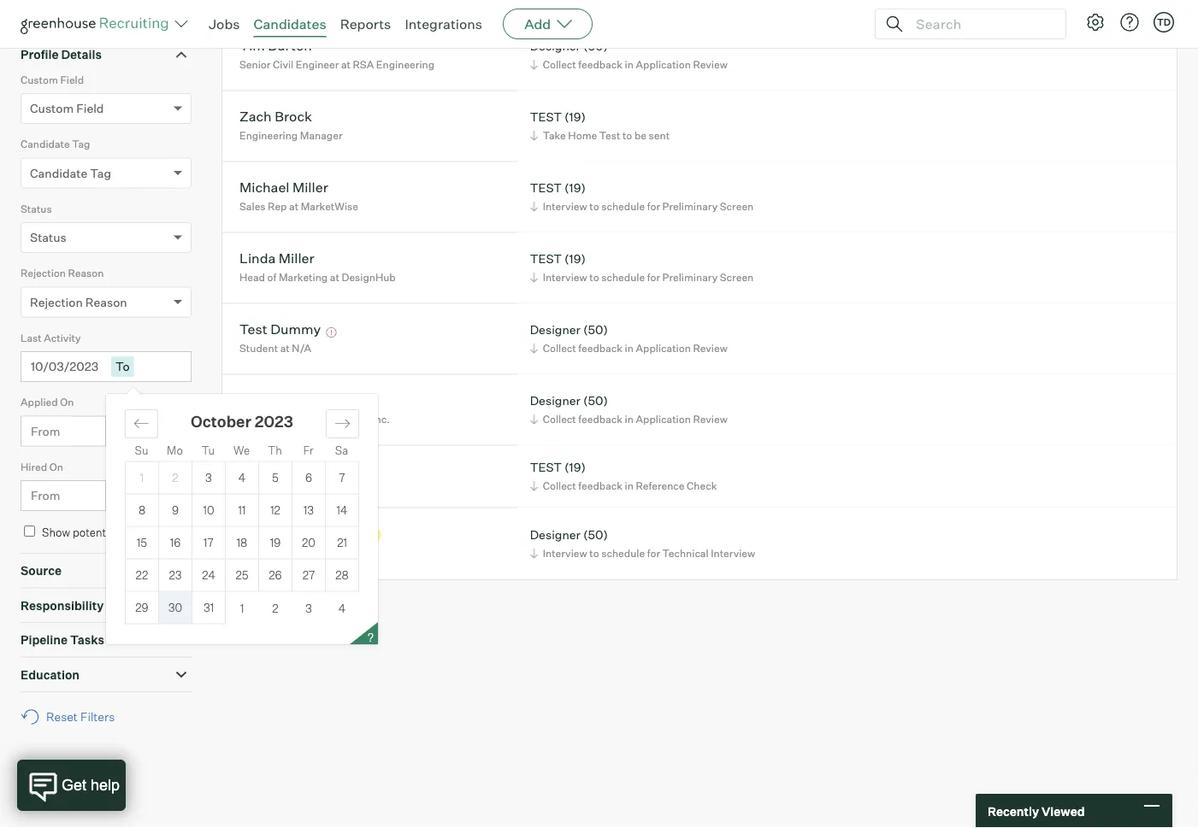 Task type: locate. For each thing, give the bounding box(es) containing it.
0 horizontal spatial engineering
[[239, 130, 298, 143]]

0 vertical spatial test
[[599, 130, 620, 143]]

2 vertical spatial for
[[647, 548, 660, 560]]

3 to from the top
[[115, 489, 130, 504]]

to for sales rep at marketwise
[[589, 201, 599, 213]]

1 horizontal spatial 4 button
[[325, 593, 359, 625]]

3 collect feedback in application review link from the top
[[527, 412, 732, 428]]

1 vertical spatial 2 button
[[259, 593, 292, 625]]

0 vertical spatial on
[[60, 397, 74, 409]]

1 horizontal spatial 3
[[305, 602, 312, 616]]

to for head of marketing at designhub
[[589, 272, 599, 284]]

test for zach brock
[[530, 110, 562, 125]]

1 interview to schedule for preliminary screen link from the top
[[527, 199, 758, 215]]

4 button down the we at left bottom
[[226, 463, 258, 494]]

ux/ui
[[239, 414, 270, 426]]

sent
[[649, 130, 670, 143]]

0 vertical spatial screen
[[720, 201, 754, 213]]

tag down the custom field element
[[72, 138, 90, 151]]

2 application from the top
[[636, 343, 691, 355]]

1 vertical spatial preliminary
[[662, 272, 718, 284]]

2 down 26 button
[[272, 602, 278, 616]]

0 vertical spatial 2 button
[[159, 463, 192, 494]]

11
[[238, 504, 246, 518]]

1 horizontal spatial 2
[[272, 602, 278, 616]]

feedback
[[578, 59, 623, 72], [578, 343, 623, 355], [578, 414, 623, 426], [578, 480, 623, 493]]

hired on
[[21, 461, 63, 474]]

miller up marketing
[[279, 250, 314, 267]]

2 vertical spatial to
[[115, 489, 130, 504]]

screen for linda miller
[[720, 272, 754, 284]]

miller for michael miller
[[292, 179, 328, 196]]

3 button down tu
[[192, 463, 225, 494]]

13
[[303, 504, 314, 518]]

1 vertical spatial rejection reason
[[30, 295, 127, 310]]

1 vertical spatial tag
[[90, 166, 111, 181]]

17 button
[[192, 528, 225, 559]]

janet wong
[[239, 526, 316, 543]]

27 button
[[292, 560, 325, 592]]

1 vertical spatial review
[[693, 343, 728, 355]]

2 vertical spatial schedule
[[601, 548, 645, 560]]

modern
[[330, 548, 367, 561]]

to inside the 'designer (50) interview to schedule for technical interview'
[[589, 548, 599, 560]]

mo
[[167, 444, 183, 458]]

review
[[693, 59, 728, 72], [693, 343, 728, 355], [693, 414, 728, 426]]

0 vertical spatial from
[[31, 424, 60, 439]]

0 vertical spatial designer (50) collect feedback in application review
[[530, 39, 728, 72]]

2 interview to schedule for preliminary screen link from the top
[[527, 270, 758, 286]]

test up student at the left top
[[239, 321, 267, 338]]

status
[[21, 203, 52, 216], [30, 231, 66, 246]]

0 horizontal spatial 4 button
[[226, 463, 258, 494]]

senior down janet
[[239, 548, 271, 561]]

applied on
[[21, 397, 74, 409]]

candidate down the custom field element
[[21, 138, 70, 151]]

rejection reason
[[21, 267, 104, 280], [30, 295, 127, 310]]

0 vertical spatial rejection
[[21, 267, 66, 280]]

filters
[[80, 710, 115, 725]]

custom
[[21, 74, 58, 87], [30, 101, 74, 116]]

1 down "25"
[[240, 602, 244, 616]]

(50) for ux/ui designer at anyway, inc.
[[583, 393, 608, 408]]

to
[[622, 130, 632, 143], [589, 201, 599, 213], [589, 272, 599, 284], [589, 548, 599, 560]]

1 horizontal spatial engineering
[[376, 59, 434, 72]]

10/03/2023
[[31, 360, 99, 375]]

0 vertical spatial 1
[[140, 472, 144, 485]]

tim burton senior civil engineer at rsa engineering
[[239, 37, 434, 72]]

2 schedule from the top
[[601, 272, 645, 284]]

1 vertical spatial test (19) interview to schedule for preliminary screen
[[530, 252, 754, 284]]

0 vertical spatial candidate tag
[[21, 138, 90, 151]]

(19) for zach brock
[[564, 110, 586, 125]]

move backward to switch to the previous month. image
[[133, 416, 150, 432]]

4 in from the top
[[625, 480, 634, 493]]

2 button down mo
[[159, 463, 192, 494]]

1 horizontal spatial test
[[599, 130, 620, 143]]

status up rejection reason element
[[30, 231, 66, 246]]

on right hired
[[49, 461, 63, 474]]

(19) inside test (19) collect feedback in reference check
[[564, 460, 586, 475]]

on for applied on
[[60, 397, 74, 409]]

1 vertical spatial test
[[239, 321, 267, 338]]

0 vertical spatial to
[[115, 360, 130, 375]]

marketing
[[279, 272, 328, 284]]

3 application from the top
[[636, 414, 691, 426]]

0 horizontal spatial 1
[[140, 472, 144, 485]]

1 to from the top
[[115, 360, 130, 375]]

23 button
[[159, 560, 192, 592]]

test inside test dummy link
[[239, 321, 267, 338]]

0 vertical spatial for
[[647, 201, 660, 213]]

jacob
[[239, 392, 279, 409]]

1 horizontal spatial 1 button
[[226, 593, 259, 625]]

on
[[60, 397, 74, 409], [49, 461, 63, 474]]

3 schedule from the top
[[601, 548, 645, 560]]

1 for from the top
[[647, 201, 660, 213]]

application for student at n/a
[[636, 343, 691, 355]]

1 horizontal spatial 3 button
[[292, 593, 325, 625]]

0 vertical spatial engineering
[[376, 59, 434, 72]]

interview for sales rep at marketwise
[[543, 201, 587, 213]]

status down candidate tag element
[[21, 203, 52, 216]]

30
[[168, 602, 182, 615]]

2 screen from the top
[[720, 272, 754, 284]]

miller inside linda miller head of marketing at designhub
[[279, 250, 314, 267]]

4 test from the top
[[530, 460, 562, 475]]

22
[[136, 569, 148, 583]]

designer (50) collect feedback in application review for student at n/a
[[530, 323, 728, 355]]

tag up status element
[[90, 166, 111, 181]]

student at n/a
[[239, 343, 311, 355]]

1 vertical spatial candidate tag
[[30, 166, 111, 181]]

su
[[135, 444, 148, 458]]

1 from from the top
[[31, 424, 60, 439]]

reset filters button
[[21, 702, 123, 734]]

reason
[[68, 267, 104, 280], [85, 295, 127, 310]]

0 vertical spatial 4
[[238, 472, 246, 485]]

custom field element
[[21, 72, 192, 137]]

from
[[31, 424, 60, 439], [31, 489, 60, 504]]

senior inside the tim burton senior civil engineer at rsa engineering
[[239, 59, 271, 72]]

0 vertical spatial miller
[[292, 179, 328, 196]]

4 (19) from the top
[[564, 460, 586, 475]]

james wilson link
[[239, 463, 328, 483]]

4 down the we at left bottom
[[238, 472, 246, 485]]

3 review from the top
[[693, 414, 728, 426]]

0 vertical spatial test (19) interview to schedule for preliminary screen
[[530, 181, 754, 213]]

0 vertical spatial 4 button
[[226, 463, 258, 494]]

1 vertical spatial 4
[[338, 602, 346, 616]]

engineering right 'rsa'
[[376, 59, 434, 72]]

candidate tag up status element
[[30, 166, 111, 181]]

8
[[138, 504, 145, 518]]

(19) for michael miller
[[564, 181, 586, 196]]

source
[[21, 564, 62, 579]]

take home test to be sent link
[[527, 128, 674, 144]]

miller inside michael miller sales rep at marketwise
[[292, 179, 328, 196]]

collect inside test (19) collect feedback in reference check
[[543, 480, 576, 493]]

1 horizontal spatial 1
[[240, 602, 244, 616]]

test for michael miller
[[530, 181, 562, 196]]

candidates
[[254, 15, 326, 32]]

show potential duplicates
[[42, 526, 173, 540]]

0 vertical spatial review
[[693, 59, 728, 72]]

0 vertical spatial collect feedback in application review link
[[527, 57, 732, 73]]

education
[[21, 668, 80, 683]]

9 button
[[159, 495, 192, 527]]

2 test (19) interview to schedule for preliminary screen from the top
[[530, 252, 754, 284]]

1 screen from the top
[[720, 201, 754, 213]]

2 for from the top
[[647, 272, 660, 284]]

1 (50) from the top
[[583, 39, 608, 54]]

1 vertical spatial on
[[49, 461, 63, 474]]

rejection reason up activity on the left of page
[[30, 295, 127, 310]]

? button
[[350, 623, 378, 645]]

1 senior from the top
[[239, 59, 271, 72]]

jacob rogers link
[[239, 392, 327, 412]]

Show potential duplicates checkbox
[[24, 526, 35, 538]]

0 vertical spatial rejection reason
[[21, 267, 104, 280]]

activity
[[44, 332, 81, 345]]

4 collect from the top
[[543, 480, 576, 493]]

1 horizontal spatial 4
[[338, 602, 346, 616]]

student
[[239, 343, 278, 355]]

3 for from the top
[[647, 548, 660, 560]]

1 vertical spatial 3 button
[[292, 593, 325, 625]]

from down applied on
[[31, 424, 60, 439]]

preliminary for linda miller
[[662, 272, 718, 284]]

michael miller sales rep at marketwise
[[239, 179, 358, 213]]

1 horizontal spatial 2 button
[[259, 593, 292, 625]]

test for linda miller
[[530, 252, 562, 266]]

3 down "27" button
[[305, 602, 312, 616]]

21 button
[[326, 528, 358, 559]]

1 vertical spatial schedule
[[601, 272, 645, 284]]

0 vertical spatial reason
[[68, 267, 104, 280]]

miller up marketwise
[[292, 179, 328, 196]]

schedule inside the 'designer (50) interview to schedule for technical interview'
[[601, 548, 645, 560]]

1 vertical spatial screen
[[720, 272, 754, 284]]

senior down tim
[[239, 59, 271, 72]]

3 test from the top
[[530, 252, 562, 266]]

test
[[599, 130, 620, 143], [239, 321, 267, 338]]

3 designer (50) collect feedback in application review from the top
[[530, 393, 728, 426]]

2 down mo
[[172, 472, 178, 485]]

2 from from the top
[[31, 489, 60, 504]]

on for hired on
[[49, 461, 63, 474]]

1 vertical spatial engineering
[[239, 130, 298, 143]]

collect feedback in application review link for rogers
[[527, 412, 732, 428]]

2 vertical spatial collect feedback in application review link
[[527, 412, 732, 428]]

at right rep
[[289, 201, 299, 213]]

18 button
[[226, 528, 258, 559]]

0 horizontal spatial test
[[239, 321, 267, 338]]

burton
[[268, 37, 312, 54]]

tim
[[239, 37, 265, 54]]

2 preliminary from the top
[[662, 272, 718, 284]]

0 horizontal spatial 3
[[205, 472, 212, 485]]

2 designer (50) collect feedback in application review from the top
[[530, 323, 728, 355]]

2 vertical spatial application
[[636, 414, 691, 426]]

jacob rogers ux/ui designer at anyway, inc.
[[239, 392, 390, 426]]

1 vertical spatial for
[[647, 272, 660, 284]]

3 button down "27" button
[[292, 593, 325, 625]]

31 button
[[192, 593, 225, 624]]

4 feedback from the top
[[578, 480, 623, 493]]

1 schedule from the top
[[601, 201, 645, 213]]

1 vertical spatial to
[[115, 424, 130, 439]]

1 vertical spatial application
[[636, 343, 691, 355]]

9
[[172, 504, 179, 518]]

1 vertical spatial reason
[[85, 295, 127, 310]]

2 in from the top
[[625, 343, 634, 355]]

1 vertical spatial 1
[[240, 602, 244, 616]]

3 (19) from the top
[[564, 252, 586, 266]]

1 vertical spatial 3
[[305, 602, 312, 616]]

1 (19) from the top
[[564, 110, 586, 125]]

test inside test (19) collect feedback in reference check
[[530, 460, 562, 475]]

for
[[647, 201, 660, 213], [647, 272, 660, 284], [647, 548, 660, 560]]

engineering down zach brock link
[[239, 130, 298, 143]]

2 (50) from the top
[[583, 323, 608, 337]]

candidate tag element
[[21, 137, 192, 201]]

for inside the 'designer (50) interview to schedule for technical interview'
[[647, 548, 660, 560]]

13 button
[[292, 495, 325, 527]]

test inside test (19) take home test to be sent
[[599, 130, 620, 143]]

interview to schedule for preliminary screen link for michael miller
[[527, 199, 758, 215]]

1
[[140, 472, 144, 485], [240, 602, 244, 616]]

1 vertical spatial interview to schedule for preliminary screen link
[[527, 270, 758, 286]]

1 vertical spatial from
[[31, 489, 60, 504]]

test right home
[[599, 130, 620, 143]]

1 button
[[126, 463, 158, 494], [226, 593, 259, 625]]

from for hired
[[31, 489, 60, 504]]

1 feedback from the top
[[578, 59, 623, 72]]

1 preliminary from the top
[[662, 201, 718, 213]]

check
[[687, 480, 717, 493]]

0 horizontal spatial 3 button
[[192, 463, 225, 494]]

1 vertical spatial custom field
[[30, 101, 104, 116]]

rejection reason down status element
[[21, 267, 104, 280]]

1 collect feedback in application review link from the top
[[527, 57, 732, 73]]

3 collect from the top
[[543, 414, 576, 426]]

0 vertical spatial 3 button
[[192, 463, 225, 494]]

25 button
[[226, 560, 258, 592]]

1 button down su
[[126, 463, 158, 494]]

interview to schedule for preliminary screen link for linda miller
[[527, 270, 758, 286]]

at inside michael miller sales rep at marketwise
[[289, 201, 299, 213]]

test (19) interview to schedule for preliminary screen for michael miller
[[530, 181, 754, 213]]

at right marketing
[[330, 272, 339, 284]]

1 test (19) interview to schedule for preliminary screen from the top
[[530, 181, 754, 213]]

td
[[1157, 16, 1171, 28]]

2 vertical spatial designer (50) collect feedback in application review
[[530, 393, 728, 426]]

2 (19) from the top
[[564, 181, 586, 196]]

to right 10/03/2023
[[115, 360, 130, 375]]

schedule for michael miller
[[601, 201, 645, 213]]

last activity
[[21, 332, 81, 345]]

candidate up status element
[[30, 166, 87, 181]]

(50) for senior designer at modern
[[583, 528, 608, 542]]

sales
[[239, 201, 266, 213]]

4 down 28 button
[[338, 602, 346, 616]]

test (19) interview to schedule for preliminary screen for linda miller
[[530, 252, 754, 284]]

1 vertical spatial rejection
[[30, 295, 83, 310]]

0 vertical spatial 1 button
[[126, 463, 158, 494]]

select a form
[[30, 2, 106, 17]]

2
[[172, 472, 178, 485], [272, 602, 278, 616]]

reports
[[340, 15, 391, 32]]

custom down 'profile'
[[21, 74, 58, 87]]

review for ux/ui designer at anyway, inc.
[[693, 414, 728, 426]]

3 (50) from the top
[[583, 393, 608, 408]]

2 button down 26 button
[[259, 593, 292, 625]]

custom down profile details
[[30, 101, 74, 116]]

0 vertical spatial 3
[[205, 472, 212, 485]]

14 button
[[326, 495, 358, 527]]

td button
[[1154, 12, 1174, 32]]

review for student at n/a
[[693, 343, 728, 355]]

candidate tag
[[21, 138, 90, 151], [30, 166, 111, 181]]

recently viewed
[[988, 804, 1085, 819]]

at left n/a
[[280, 343, 290, 355]]

to left move backward to switch to the previous month. icon
[[115, 424, 130, 439]]

james wilson
[[239, 463, 328, 480]]

2 vertical spatial review
[[693, 414, 728, 426]]

at left move forward to switch to the next month. image
[[318, 414, 327, 426]]

(50) inside the 'designer (50) interview to schedule for technical interview'
[[583, 528, 608, 542]]

at left 'rsa'
[[341, 59, 351, 72]]

20
[[302, 537, 315, 550]]

rejection reason element
[[21, 266, 192, 330]]

1 vertical spatial miller
[[279, 250, 314, 267]]

2 collect feedback in application review link from the top
[[527, 341, 732, 357]]

on right applied
[[60, 397, 74, 409]]

1 down su
[[140, 472, 144, 485]]

4 button down 28 button
[[325, 593, 359, 625]]

4 button
[[226, 463, 258, 494], [325, 593, 359, 625]]

1 button down "25"
[[226, 593, 259, 625]]

0 vertical spatial schedule
[[601, 201, 645, 213]]

1 vertical spatial collect feedback in application review link
[[527, 341, 732, 357]]

4 (50) from the top
[[583, 528, 608, 542]]

3 button
[[192, 463, 225, 494], [292, 593, 325, 625]]

0 vertical spatial senior
[[239, 59, 271, 72]]

1 test from the top
[[530, 110, 562, 125]]

2 test from the top
[[530, 181, 562, 196]]

0 vertical spatial candidate
[[21, 138, 70, 151]]

(19) inside test (19) take home test to be sent
[[564, 110, 586, 125]]

1 vertical spatial senior
[[239, 548, 271, 561]]

0 vertical spatial custom
[[21, 74, 58, 87]]

29 button
[[126, 593, 158, 624]]

to for hired on
[[115, 489, 130, 504]]

0 vertical spatial preliminary
[[662, 201, 718, 213]]

0 vertical spatial interview to schedule for preliminary screen link
[[527, 199, 758, 215]]

2 to from the top
[[115, 424, 130, 439]]

in inside test (19) collect feedback in reference check
[[625, 480, 634, 493]]

engineering inside zach brock engineering manager
[[239, 130, 298, 143]]

23
[[169, 569, 182, 583]]

to up the show potential duplicates
[[115, 489, 130, 504]]

2 review from the top
[[693, 343, 728, 355]]

1 vertical spatial designer (50) collect feedback in application review
[[530, 323, 728, 355]]

test inside test (19) take home test to be sent
[[530, 110, 562, 125]]

1 vertical spatial 1 button
[[226, 593, 259, 625]]

3 down tu
[[205, 472, 212, 485]]

1 vertical spatial status
[[30, 231, 66, 246]]

candidate tag down the custom field element
[[21, 138, 90, 151]]

0 vertical spatial application
[[636, 59, 691, 72]]

0 vertical spatial 2
[[172, 472, 178, 485]]

from down hired on
[[31, 489, 60, 504]]



Task type: describe. For each thing, give the bounding box(es) containing it.
3 feedback from the top
[[578, 414, 623, 426]]

0 horizontal spatial 4
[[238, 472, 246, 485]]

at inside linda miller head of marketing at designhub
[[330, 272, 339, 284]]

15 button
[[126, 528, 158, 559]]

test dummy has been in application review for more than 5 days image
[[324, 328, 339, 338]]

designer (50) collect feedback in application review for ux/ui designer at anyway, inc.
[[530, 393, 728, 426]]

potential
[[73, 526, 118, 540]]

7
[[339, 472, 345, 485]]

designhub
[[342, 272, 396, 284]]

show
[[42, 526, 70, 540]]

pipeline
[[21, 633, 68, 648]]

0 vertical spatial status
[[21, 203, 52, 216]]

test dummy
[[239, 321, 321, 338]]

at inside the tim burton senior civil engineer at rsa engineering
[[341, 59, 351, 72]]

Search text field
[[912, 12, 1050, 36]]

(19) for james wilson
[[564, 460, 586, 475]]

last
[[21, 332, 42, 345]]

to inside test (19) take home test to be sent
[[622, 130, 632, 143]]

(50) for student at n/a
[[583, 323, 608, 337]]

19 button
[[259, 528, 292, 559]]

michael miller link
[[239, 179, 328, 199]]

collect feedback in reference check link
[[527, 479, 721, 495]]

17
[[204, 537, 214, 550]]

test for james wilson
[[530, 460, 562, 475]]

rep
[[268, 201, 287, 213]]

16
[[170, 537, 181, 550]]

2 collect from the top
[[543, 343, 576, 355]]

at right 20
[[318, 548, 328, 561]]

linda
[[239, 250, 276, 267]]

2 senior from the top
[[239, 548, 271, 561]]

19
[[270, 537, 281, 550]]

janet
[[239, 526, 276, 543]]

collect feedback in application review link for burton
[[527, 57, 732, 73]]

n/a
[[292, 343, 311, 355]]

james wilson has been in reference check for more than 10 days image
[[331, 470, 347, 480]]

feedback inside test (19) collect feedback in reference check
[[578, 480, 623, 493]]

12
[[270, 504, 280, 518]]

profile details
[[21, 48, 102, 63]]

for for michael miller
[[647, 201, 660, 213]]

reset
[[46, 710, 78, 725]]

applied
[[21, 397, 58, 409]]

20 button
[[292, 528, 325, 559]]

0 vertical spatial tag
[[72, 138, 90, 151]]

10
[[203, 504, 214, 518]]

24
[[202, 569, 215, 583]]

linda miller head of marketing at designhub
[[239, 250, 396, 284]]

schedule for linda miller
[[601, 272, 645, 284]]

select
[[30, 2, 65, 17]]

rsa
[[353, 59, 374, 72]]

30 button
[[159, 593, 192, 624]]

engineering inside the tim burton senior civil engineer at rsa engineering
[[376, 59, 434, 72]]

2 feedback from the top
[[578, 343, 623, 355]]

details
[[61, 48, 102, 63]]

take
[[543, 130, 566, 143]]

of
[[267, 272, 276, 284]]

27
[[302, 569, 315, 583]]

1 application from the top
[[636, 59, 691, 72]]

1 vertical spatial custom
[[30, 101, 74, 116]]

hired
[[21, 461, 47, 474]]

application for ux/ui designer at anyway, inc.
[[636, 414, 691, 426]]

0 horizontal spatial 2
[[172, 472, 178, 485]]

candidates link
[[254, 15, 326, 32]]

linda miller link
[[239, 250, 314, 270]]

head
[[239, 272, 265, 284]]

1 designer (50) collect feedback in application review from the top
[[530, 39, 728, 72]]

screen for michael miller
[[720, 201, 754, 213]]

technical
[[662, 548, 709, 560]]

designer (50) interview to schedule for technical interview
[[530, 528, 755, 560]]

26 button
[[259, 560, 292, 592]]

jobs
[[209, 15, 240, 32]]

integrations link
[[405, 15, 482, 32]]

sa
[[335, 444, 348, 458]]

manager
[[300, 130, 343, 143]]

form
[[77, 2, 106, 17]]

25
[[236, 569, 248, 583]]

1 vertical spatial field
[[76, 101, 104, 116]]

pipeline tasks
[[21, 633, 104, 648]]

for for linda miller
[[647, 272, 660, 284]]

rogers
[[281, 392, 327, 409]]

jobs link
[[209, 15, 240, 32]]

dummy
[[270, 321, 321, 338]]

to for senior designer at modern
[[589, 548, 599, 560]]

anyway,
[[329, 414, 370, 426]]

marketwise
[[301, 201, 358, 213]]

from for applied
[[31, 424, 60, 439]]

status element
[[21, 201, 192, 266]]

2023
[[255, 412, 293, 432]]

18
[[237, 537, 247, 550]]

(19) for linda miller
[[564, 252, 586, 266]]

3 in from the top
[[625, 414, 634, 426]]

0 vertical spatial custom field
[[21, 74, 84, 87]]

senior designer at modern
[[239, 548, 367, 561]]

zach brock link
[[239, 108, 312, 128]]

12 button
[[259, 495, 292, 527]]

th
[[268, 444, 282, 458]]

interview for head of marketing at designhub
[[543, 272, 587, 284]]

11 button
[[226, 495, 258, 527]]

michael
[[239, 179, 289, 196]]

1 collect from the top
[[543, 59, 576, 72]]

reports link
[[340, 15, 391, 32]]

preliminary for michael miller
[[662, 201, 718, 213]]

move forward to switch to the next month. image
[[334, 416, 351, 432]]

14
[[337, 504, 348, 518]]

be
[[634, 130, 646, 143]]

21
[[337, 537, 347, 550]]

configure image
[[1085, 12, 1106, 32]]

0 horizontal spatial 2 button
[[159, 463, 192, 494]]

designer inside the 'designer (50) interview to schedule for technical interview'
[[530, 528, 581, 542]]

reset filters
[[46, 710, 115, 725]]

16 button
[[159, 528, 192, 559]]

add
[[524, 15, 551, 32]]

integrations
[[405, 15, 482, 32]]

1 vertical spatial candidate
[[30, 166, 87, 181]]

at inside jacob rogers ux/ui designer at anyway, inc.
[[318, 414, 327, 426]]

1 vertical spatial 4 button
[[325, 593, 359, 625]]

6
[[305, 472, 312, 485]]

interview for senior designer at modern
[[543, 548, 587, 560]]

0 vertical spatial field
[[60, 74, 84, 87]]

1 review from the top
[[693, 59, 728, 72]]

1 in from the top
[[625, 59, 634, 72]]

designer inside jacob rogers ux/ui designer at anyway, inc.
[[272, 414, 316, 426]]

to for applied on
[[115, 424, 130, 439]]

7 button
[[326, 463, 358, 494]]

tim burton link
[[239, 37, 312, 57]]

internal
[[325, 530, 375, 541]]

5 button
[[259, 463, 292, 494]]

1 vertical spatial 2
[[272, 602, 278, 616]]

responsibility
[[21, 599, 104, 614]]

0 horizontal spatial 1 button
[[126, 463, 158, 494]]

test (19) collect feedback in reference check
[[530, 460, 717, 493]]

test (19) take home test to be sent
[[530, 110, 670, 143]]

zach
[[239, 108, 272, 125]]

october 2023 region
[[106, 395, 883, 645]]

zach brock engineering manager
[[239, 108, 343, 143]]

miller for linda miller
[[279, 250, 314, 267]]

interview to schedule for technical interview link
[[527, 546, 759, 562]]

28 button
[[326, 560, 358, 592]]

greenhouse recruiting image
[[21, 14, 174, 34]]

td button
[[1150, 9, 1177, 36]]



Task type: vqa. For each thing, say whether or not it's contained in the screenshot.


